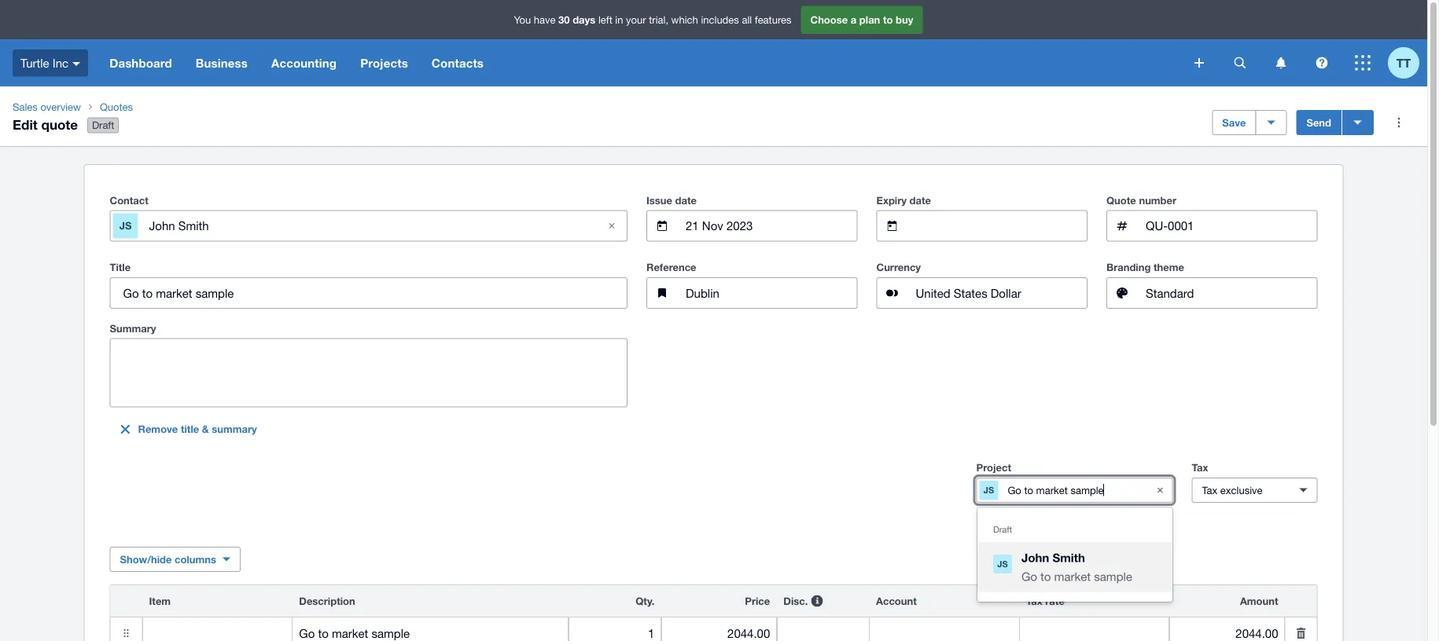 Task type: locate. For each thing, give the bounding box(es) containing it.
disc.
[[783, 595, 808, 607]]

Description text field
[[293, 618, 568, 642]]

sales overview link
[[6, 99, 87, 115]]

draft down 'project'
[[993, 525, 1012, 535]]

svg image
[[1234, 57, 1246, 69], [1276, 57, 1286, 69], [72, 62, 80, 66]]

buy
[[896, 14, 913, 26]]

go
[[1021, 570, 1037, 584]]

tax inside "popup button"
[[1202, 484, 1217, 497]]

smith
[[1052, 551, 1085, 565]]

tax left exclusive in the right of the page
[[1202, 484, 1217, 497]]

currency
[[876, 261, 921, 274]]

accounting
[[271, 56, 337, 70]]

john
[[1021, 551, 1049, 565]]

js left 'john' on the bottom right of page
[[997, 559, 1008, 570]]

remove
[[138, 423, 178, 436]]

issue
[[646, 194, 672, 206]]

2 horizontal spatial js
[[997, 559, 1008, 570]]

0 vertical spatial tax
[[1192, 462, 1208, 474]]

draft down quotes link
[[92, 119, 114, 131]]

days
[[573, 14, 596, 26]]

Title field
[[110, 278, 627, 308]]

1 date from the left
[[675, 194, 697, 206]]

you have 30 days left in your trial, which includes all features
[[514, 14, 791, 26]]

1 horizontal spatial to
[[1040, 570, 1051, 584]]

date right issue
[[675, 194, 697, 206]]

reference
[[646, 261, 696, 274]]

0 horizontal spatial svg image
[[1194, 58, 1204, 68]]

clear image
[[1145, 475, 1176, 506]]

john smith list box
[[977, 508, 1172, 602]]

description
[[299, 595, 355, 607]]

drag handle image
[[110, 618, 142, 642]]

2 date from the left
[[909, 194, 931, 206]]

date for expiry date
[[909, 194, 931, 206]]

projects
[[360, 56, 408, 70]]

john smith go to market sample
[[1021, 551, 1132, 584]]

issue date
[[646, 194, 697, 206]]

summary
[[110, 322, 156, 335]]

you
[[514, 14, 531, 26]]

js down 'project'
[[984, 486, 994, 496]]

1 vertical spatial js
[[984, 486, 994, 496]]

title
[[181, 423, 199, 436]]

Summary text field
[[110, 339, 627, 407]]

0 horizontal spatial js
[[119, 220, 132, 232]]

quotes link
[[93, 99, 139, 115]]

date right expiry
[[909, 194, 931, 206]]

tax for tax rate
[[1026, 595, 1042, 607]]

date
[[675, 194, 697, 206], [909, 194, 931, 206]]

tax inside line items element
[[1026, 595, 1042, 607]]

1 vertical spatial tax
[[1202, 484, 1217, 497]]

draft inside john smith list box
[[993, 525, 1012, 535]]

business button
[[184, 39, 260, 86]]

remove row image
[[1285, 618, 1317, 642]]

0 horizontal spatial to
[[883, 14, 893, 26]]

to inside john smith go to market sample
[[1040, 570, 1051, 584]]

tax up tax exclusive
[[1192, 462, 1208, 474]]

exclusive
[[1220, 484, 1262, 497]]

show/hide columns button
[[110, 547, 241, 572]]

1 horizontal spatial date
[[909, 194, 931, 206]]

contact
[[110, 194, 149, 206]]

overflow menu image
[[1383, 107, 1415, 138]]

inc
[[53, 56, 69, 70]]

remove title & summary button
[[110, 417, 266, 442]]

a
[[851, 14, 857, 26]]

theme
[[1154, 261, 1184, 274]]

to right go
[[1040, 570, 1051, 584]]

save
[[1222, 116, 1246, 129]]

send
[[1306, 116, 1331, 129]]

quotes
[[100, 101, 133, 113]]

accounting button
[[260, 39, 348, 86]]

1 vertical spatial to
[[1040, 570, 1051, 584]]

js down contact
[[119, 220, 132, 232]]

0 horizontal spatial date
[[675, 194, 697, 206]]

&
[[202, 423, 209, 436]]

2 vertical spatial tax
[[1026, 595, 1042, 607]]

to left buy
[[883, 14, 893, 26]]

edit
[[13, 116, 38, 132]]

Quote number text field
[[1144, 211, 1317, 241]]

tax left "rate"
[[1026, 595, 1042, 607]]

banner containing dashboard
[[0, 0, 1427, 86]]

show/hide
[[120, 554, 172, 566]]

features
[[755, 14, 791, 26]]

0 vertical spatial draft
[[92, 119, 114, 131]]

0 horizontal spatial svg image
[[72, 62, 80, 66]]

navigation
[[98, 39, 1183, 86]]

Expiry date field
[[914, 211, 1087, 241]]

1 horizontal spatial js
[[984, 486, 994, 496]]

title
[[110, 261, 131, 274]]

svg image inside turtle inc popup button
[[72, 62, 80, 66]]

contacts button
[[420, 39, 495, 86]]

expiry date
[[876, 194, 931, 206]]

Item field
[[143, 618, 292, 642]]

business
[[196, 56, 248, 70]]

tax exclusive
[[1202, 484, 1262, 497]]

js inside john smith list box
[[997, 559, 1008, 570]]

turtle
[[20, 56, 49, 70]]

project
[[976, 462, 1011, 474]]

includes
[[701, 14, 739, 26]]

choose
[[810, 14, 848, 26]]

sample
[[1094, 570, 1132, 584]]

save button
[[1212, 110, 1256, 135]]

Amount field
[[1170, 618, 1284, 642]]

in
[[615, 14, 623, 26]]

svg image
[[1355, 55, 1371, 71], [1316, 57, 1328, 69], [1194, 58, 1204, 68]]

left
[[598, 14, 612, 26]]

tax exclusive button
[[1192, 478, 1318, 503]]

Issue date field
[[684, 211, 857, 241]]

tax
[[1192, 462, 1208, 474], [1202, 484, 1217, 497], [1026, 595, 1042, 607]]

1 horizontal spatial draft
[[993, 525, 1012, 535]]

1 horizontal spatial svg image
[[1316, 57, 1328, 69]]

tax rate
[[1026, 595, 1065, 607]]

draft
[[92, 119, 114, 131], [993, 525, 1012, 535]]

choose a plan to buy
[[810, 14, 913, 26]]

0 vertical spatial js
[[119, 220, 132, 232]]

1 vertical spatial draft
[[993, 525, 1012, 535]]

item
[[149, 595, 171, 607]]

to
[[883, 14, 893, 26], [1040, 570, 1051, 584]]

2 vertical spatial js
[[997, 559, 1008, 570]]

banner
[[0, 0, 1427, 86]]

Price field
[[662, 618, 776, 642]]

0 vertical spatial to
[[883, 14, 893, 26]]

js
[[119, 220, 132, 232], [984, 486, 994, 496], [997, 559, 1008, 570]]

summary
[[212, 423, 257, 436]]

qty.
[[636, 595, 654, 607]]



Task type: vqa. For each thing, say whether or not it's contained in the screenshot.
list box
no



Task type: describe. For each thing, give the bounding box(es) containing it.
Qty. field
[[569, 618, 661, 642]]

Disc. field
[[777, 618, 869, 642]]

tax for tax exclusive
[[1202, 484, 1217, 497]]

contacts
[[432, 56, 484, 70]]

2 horizontal spatial svg image
[[1355, 55, 1371, 71]]

sales overview
[[13, 101, 81, 113]]

branding
[[1106, 261, 1151, 274]]

plan
[[859, 14, 880, 26]]

line items element
[[110, 585, 1318, 642]]

turtle inc button
[[0, 39, 98, 86]]

tax for tax
[[1192, 462, 1208, 474]]

number
[[1139, 194, 1176, 206]]

have
[[534, 14, 556, 26]]

overview
[[40, 101, 81, 113]]

amount
[[1240, 595, 1278, 607]]

your
[[626, 14, 646, 26]]

rate
[[1045, 595, 1065, 607]]

price
[[745, 595, 770, 607]]

account
[[876, 595, 917, 607]]

tt button
[[1388, 39, 1427, 86]]

turtle inc
[[20, 56, 69, 70]]

all
[[742, 14, 752, 26]]

Branding theme field
[[1144, 278, 1317, 308]]

to for a
[[883, 14, 893, 26]]

1 horizontal spatial svg image
[[1234, 57, 1246, 69]]

Currency field
[[914, 278, 1087, 308]]

send button
[[1296, 110, 1341, 135]]

Contact field
[[147, 211, 590, 241]]

Reference text field
[[684, 278, 857, 308]]

30
[[558, 14, 570, 26]]

tt
[[1396, 56, 1411, 70]]

quote
[[41, 116, 78, 132]]

john smith group
[[977, 508, 1172, 602]]

trial,
[[649, 14, 668, 26]]

navigation containing dashboard
[[98, 39, 1183, 86]]

date for issue date
[[675, 194, 697, 206]]

market
[[1054, 570, 1091, 584]]

sales
[[13, 101, 38, 113]]

which
[[671, 14, 698, 26]]

js for project
[[984, 486, 994, 496]]

Tax rate field
[[1020, 618, 1169, 642]]

2 horizontal spatial svg image
[[1276, 57, 1286, 69]]

quote
[[1106, 194, 1136, 206]]

to for smith
[[1040, 570, 1051, 584]]

edit quote
[[13, 116, 78, 132]]

0 horizontal spatial draft
[[92, 119, 114, 131]]

dashboard
[[109, 56, 172, 70]]

projects button
[[348, 39, 420, 86]]

columns
[[175, 554, 216, 566]]

expiry
[[876, 194, 907, 206]]

quote number
[[1106, 194, 1176, 206]]

remove title & summary
[[138, 423, 257, 436]]

show/hide columns
[[120, 554, 216, 566]]

Project field
[[1006, 477, 1143, 504]]

branding theme
[[1106, 261, 1184, 274]]

dashboard link
[[98, 39, 184, 86]]

js for contact
[[119, 220, 132, 232]]



